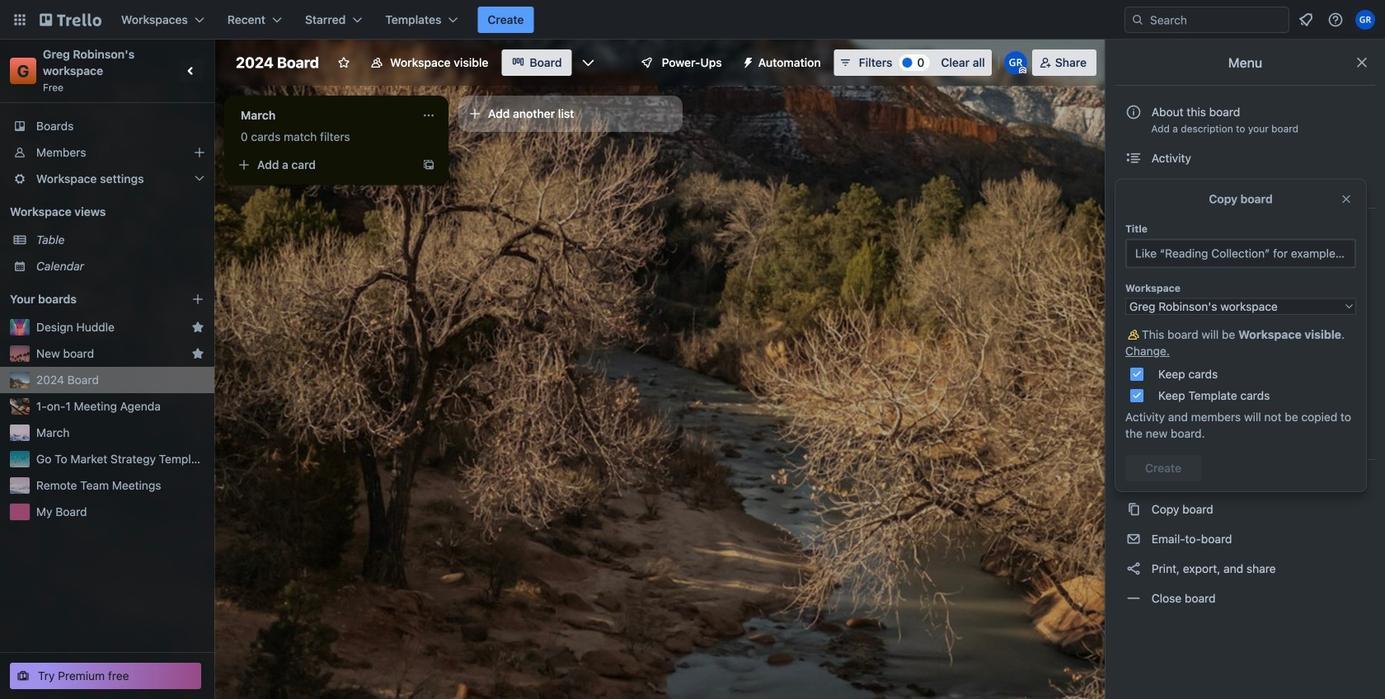 Task type: locate. For each thing, give the bounding box(es) containing it.
0 vertical spatial greg robinson (gregrobinson96) image
[[1355, 10, 1375, 30]]

1 horizontal spatial greg robinson (gregrobinson96) image
[[1355, 10, 1375, 30]]

0 horizontal spatial greg robinson (gregrobinson96) image
[[1004, 51, 1027, 74]]

0 vertical spatial starred icon image
[[191, 321, 204, 334]]

1 vertical spatial greg robinson (gregrobinson96) image
[[1004, 51, 1027, 74]]

None submit
[[1125, 455, 1201, 481]]

sm image
[[1125, 220, 1142, 237], [1125, 309, 1142, 326], [1125, 326, 1142, 343], [1125, 339, 1142, 355], [1125, 369, 1142, 385], [1125, 472, 1142, 488], [1125, 501, 1142, 518], [1125, 531, 1142, 547], [1125, 561, 1142, 577]]

4 sm image from the top
[[1125, 339, 1142, 355]]

1 sm image from the top
[[1125, 220, 1142, 237]]

6 sm image from the top
[[1125, 472, 1142, 488]]

3 sm image from the top
[[1125, 326, 1142, 343]]

greg robinson (gregrobinson96) image
[[1355, 10, 1375, 30], [1004, 51, 1027, 74]]

2 sm image from the top
[[1125, 309, 1142, 326]]

0 notifications image
[[1296, 10, 1316, 30]]

customize views image
[[580, 54, 597, 71]]

create from template… image
[[422, 158, 435, 171]]

sm image
[[735, 49, 758, 73], [1125, 150, 1142, 167], [1125, 180, 1142, 196], [1125, 398, 1142, 415], [1125, 428, 1142, 444], [1125, 590, 1142, 607]]

starred icon image
[[191, 321, 204, 334], [191, 347, 204, 360]]

workspace navigation collapse icon image
[[180, 59, 203, 82]]

this member is an admin of this board. image
[[1019, 67, 1026, 74]]

5 sm image from the top
[[1125, 369, 1142, 385]]

2 starred icon image from the top
[[191, 347, 204, 360]]

Search field
[[1144, 8, 1289, 31]]

primary element
[[0, 0, 1385, 40]]

None text field
[[231, 102, 416, 129]]

8 sm image from the top
[[1125, 531, 1142, 547]]

1 vertical spatial starred icon image
[[191, 347, 204, 360]]

back to home image
[[40, 7, 101, 33]]



Task type: describe. For each thing, give the bounding box(es) containing it.
add board image
[[191, 293, 204, 306]]

Like "Reading Collection" for example… text field
[[1125, 239, 1356, 268]]

star or unstar board image
[[337, 56, 350, 69]]

1 starred icon image from the top
[[191, 321, 204, 334]]

your boards with 8 items element
[[10, 289, 167, 309]]

9 sm image from the top
[[1125, 561, 1142, 577]]

7 sm image from the top
[[1125, 501, 1142, 518]]

open information menu image
[[1327, 12, 1344, 28]]

search image
[[1131, 13, 1144, 26]]

Board name text field
[[228, 49, 327, 76]]



Task type: vqa. For each thing, say whether or not it's contained in the screenshot.
first Starred Icon from the top
yes



